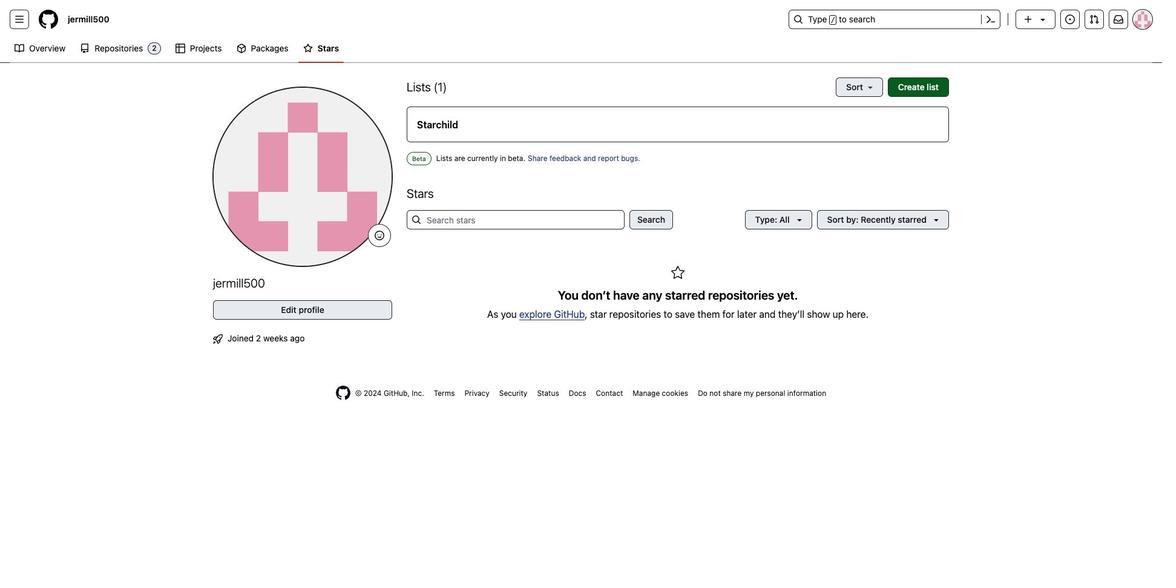 Task type: describe. For each thing, give the bounding box(es) containing it.
0 horizontal spatial triangle down image
[[795, 215, 804, 225]]

homepage image
[[336, 386, 350, 400]]

git pull request image
[[1090, 15, 1099, 24]]

star image
[[303, 44, 313, 53]]

command palette image
[[986, 15, 996, 24]]

notifications image
[[1114, 15, 1124, 24]]

Search stars search field
[[407, 210, 625, 230]]

table image
[[175, 44, 185, 53]]

feature release label: beta element
[[407, 152, 432, 166]]

repo image
[[80, 44, 90, 53]]

homepage image
[[39, 10, 58, 29]]

rocket image
[[213, 334, 223, 344]]

2 horizontal spatial triangle down image
[[1038, 15, 1048, 24]]



Task type: vqa. For each thing, say whether or not it's contained in the screenshot.
issue opened image on the right of page
yes



Task type: locate. For each thing, give the bounding box(es) containing it.
star image
[[671, 266, 685, 281]]

plus image
[[1024, 15, 1033, 24]]

issue opened image
[[1065, 15, 1075, 24]]

book image
[[15, 44, 24, 53]]

1 horizontal spatial triangle down image
[[932, 215, 941, 225]]

triangle down image
[[1038, 15, 1048, 24], [795, 215, 804, 225], [932, 215, 941, 225]]

search image
[[412, 215, 421, 225]]

smiley image
[[375, 231, 384, 240]]

package image
[[236, 44, 246, 53]]

change your avatar image
[[213, 87, 392, 266]]



